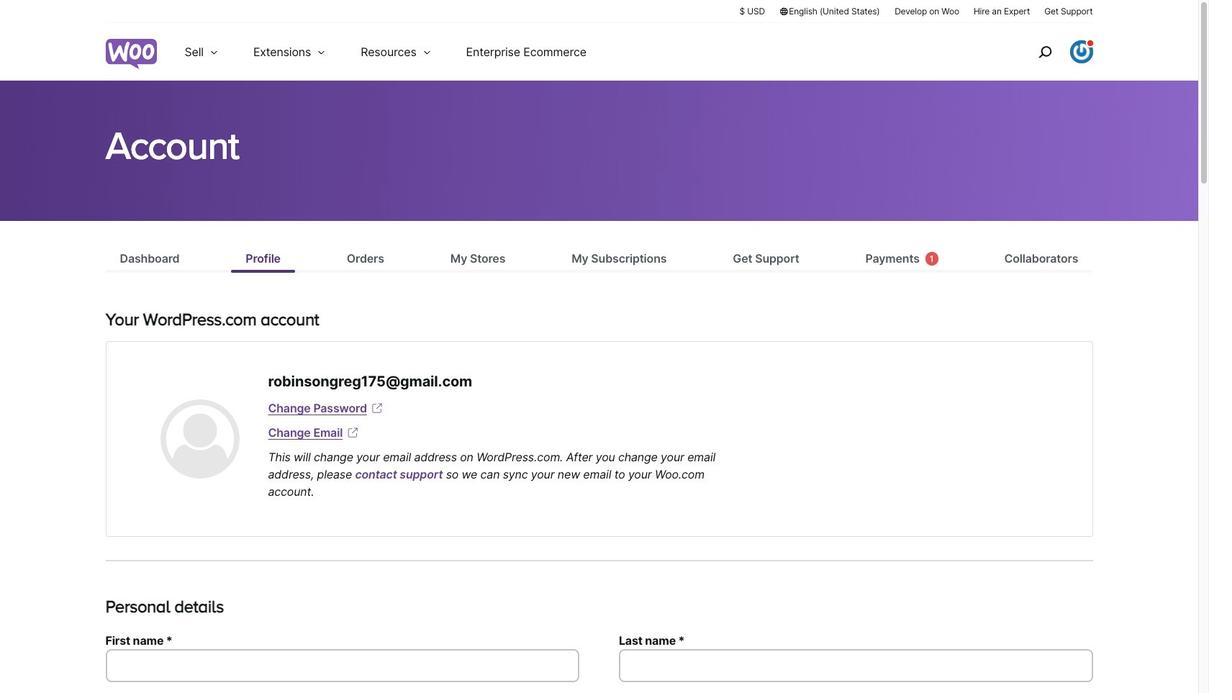 Task type: locate. For each thing, give the bounding box(es) containing it.
external link image
[[346, 426, 360, 440]]

gravatar image image
[[160, 400, 239, 479]]

search image
[[1034, 40, 1057, 63]]

service navigation menu element
[[1008, 28, 1093, 75]]

open account menu image
[[1070, 40, 1093, 63]]

None text field
[[619, 649, 1093, 682]]

None text field
[[105, 649, 580, 682]]



Task type: describe. For each thing, give the bounding box(es) containing it.
external link image
[[370, 401, 384, 415]]



